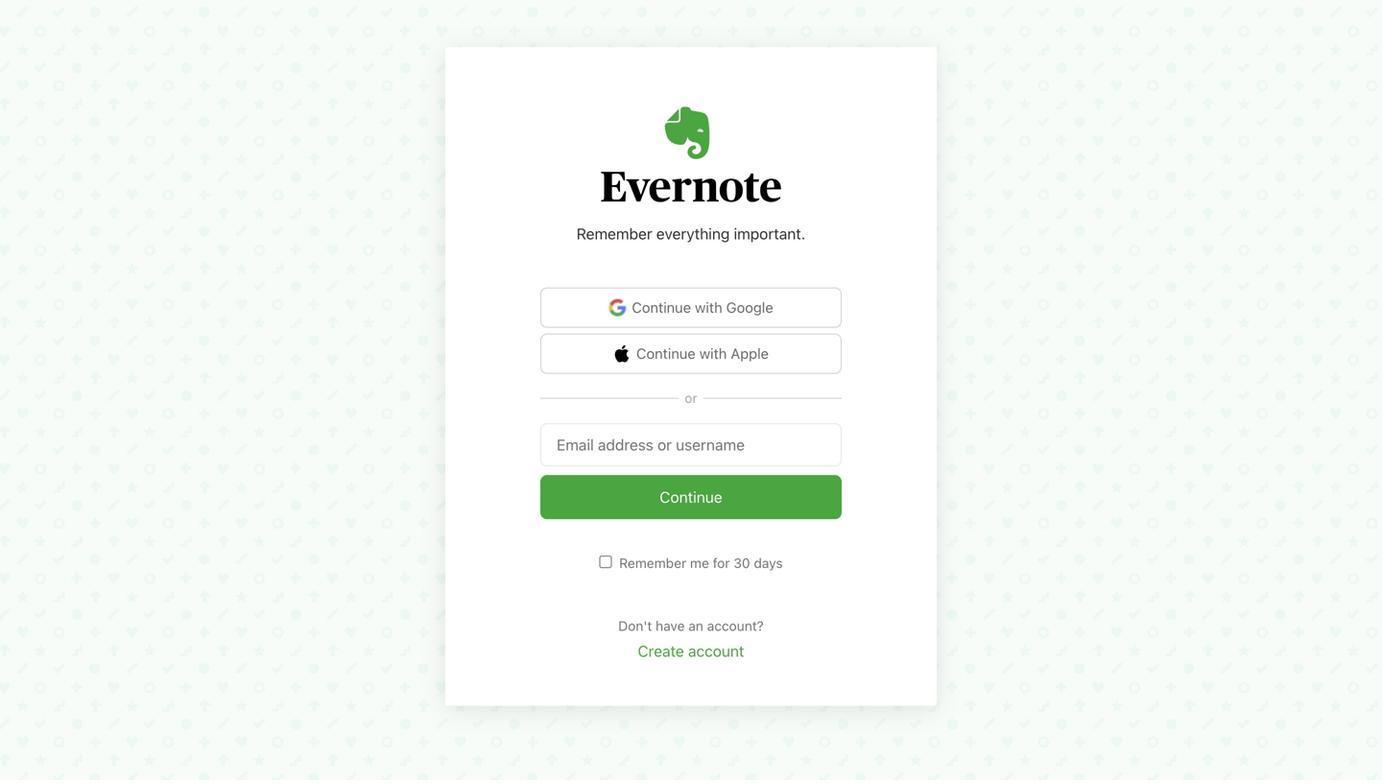 Task type: describe. For each thing, give the bounding box(es) containing it.
have
[[656, 618, 685, 634]]

Remember me for 30 days checkbox
[[600, 556, 612, 568]]

an
[[689, 618, 704, 634]]

account
[[688, 643, 745, 661]]

30
[[734, 555, 751, 571]]

continue with google
[[632, 299, 774, 316]]

days
[[754, 555, 783, 571]]

me
[[690, 555, 709, 571]]

remember for remember me for 30 days
[[620, 555, 687, 571]]

apple
[[731, 345, 769, 362]]

with for google
[[695, 299, 723, 316]]

google
[[727, 299, 774, 316]]

account?
[[707, 618, 764, 634]]

important.
[[734, 225, 806, 243]]



Task type: locate. For each thing, give the bounding box(es) containing it.
don't
[[619, 618, 652, 634]]

0 vertical spatial remember
[[577, 225, 653, 243]]

continue
[[632, 299, 691, 316], [637, 345, 696, 362]]

remember left everything
[[577, 225, 653, 243]]

evernote image
[[601, 107, 782, 203]]

for
[[713, 555, 730, 571]]

continue with apple link
[[541, 334, 842, 374]]

remember me for 30 days
[[620, 555, 783, 571]]

with
[[695, 299, 723, 316], [700, 345, 727, 362]]

remember everything important.
[[577, 225, 806, 243]]

continue for continue with apple
[[637, 345, 696, 362]]

continue for continue with google
[[632, 299, 691, 316]]

0 vertical spatial with
[[695, 299, 723, 316]]

remember
[[577, 225, 653, 243], [620, 555, 687, 571]]

with for apple
[[700, 345, 727, 362]]

or
[[685, 390, 698, 406]]

continue with apple
[[637, 345, 769, 362]]

1 vertical spatial continue
[[637, 345, 696, 362]]

remember left "me"
[[620, 555, 687, 571]]

continue up or
[[637, 345, 696, 362]]

don't have an account? create account
[[619, 618, 764, 661]]

everything
[[657, 225, 730, 243]]

0 vertical spatial continue
[[632, 299, 691, 316]]

continue up continue with apple link
[[632, 299, 691, 316]]

Email address or username text field
[[541, 423, 842, 467]]

with left the google
[[695, 299, 723, 316]]

create
[[638, 643, 684, 661]]

remember for remember everything important.
[[577, 225, 653, 243]]

with left apple
[[700, 345, 727, 362]]

None submit
[[541, 475, 842, 519]]

1 vertical spatial remember
[[620, 555, 687, 571]]

create account link
[[638, 643, 745, 661]]

1 vertical spatial with
[[700, 345, 727, 362]]



Task type: vqa. For each thing, say whether or not it's contained in the screenshot.
Create account link
yes



